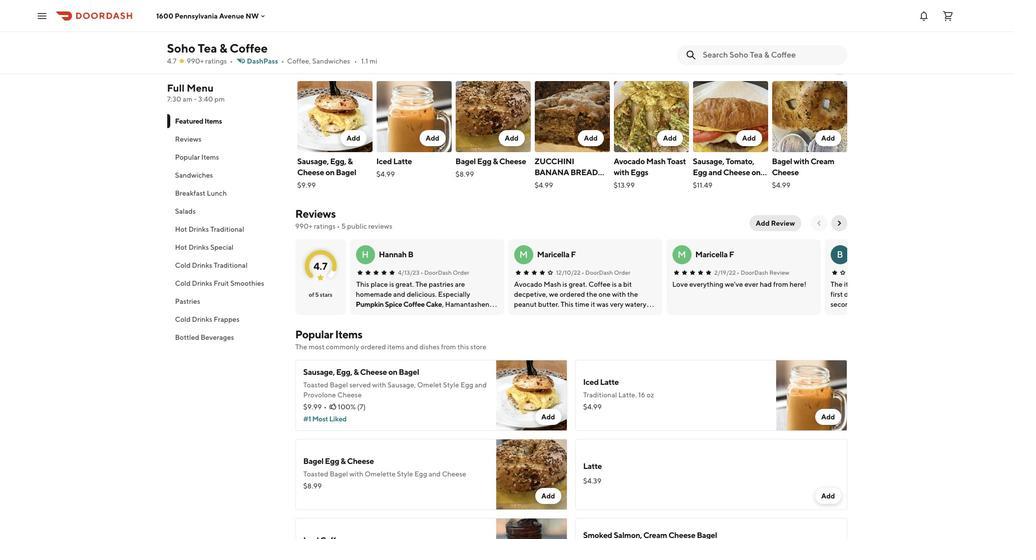 Task type: locate. For each thing, give the bounding box(es) containing it.
smoothies
[[230, 280, 264, 288]]

tea
[[198, 41, 217, 55]]

1 vertical spatial featured items
[[175, 117, 222, 125]]

12/10/22
[[556, 269, 581, 277]]

sausage,
[[297, 157, 329, 166], [693, 157, 725, 166], [303, 368, 335, 377], [388, 381, 416, 389]]

2 vertical spatial traditional
[[583, 391, 617, 399]]

1 vertical spatial sandwiches
[[312, 57, 350, 65]]

featured down am
[[175, 117, 203, 125]]

1 vertical spatial reviews
[[295, 207, 336, 220]]

coffee, up pricing & fees button
[[184, 5, 208, 13]]

dashpass •
[[247, 57, 284, 65]]

sausage, for sausage, egg, & cheese on bagel toasted bagel served with sausage, omelet style egg and provolone  cheese
[[303, 368, 335, 377]]

hot drinks traditional button
[[167, 220, 283, 238]]

2 doordash from the left
[[586, 269, 613, 277]]

1 hot from the top
[[175, 225, 187, 233]]

0 vertical spatial toasted
[[303, 381, 328, 389]]

1 horizontal spatial featured items
[[295, 60, 379, 74]]

(7)
[[357, 403, 366, 411]]

1 vertical spatial 990+
[[295, 222, 313, 230]]

style right omelet at the left of the page
[[443, 381, 459, 389]]

spice
[[385, 301, 402, 309]]

f up 12/10/22
[[571, 250, 576, 260]]

frappes
[[214, 316, 240, 324]]

0 horizontal spatial order
[[453, 269, 470, 277]]

2 • doordash order from the left
[[582, 269, 631, 277]]

maricella f
[[537, 250, 576, 260], [696, 250, 734, 260]]

toasted inside sausage, egg, & cheese on bagel toasted bagel served with sausage, omelet style egg and provolone  cheese
[[303, 381, 328, 389]]

drinks up bottled beverages on the left bottom
[[192, 316, 212, 324]]

maricella up 12/10/22
[[537, 250, 570, 260]]

1 f from the left
[[571, 250, 576, 260]]

1 vertical spatial coffee
[[404, 301, 425, 309]]

2 hot from the top
[[175, 244, 187, 252]]

1 m from the left
[[520, 250, 528, 260]]

1 vertical spatial traditional
[[214, 262, 248, 270]]

latte.
[[619, 391, 637, 399]]

with
[[794, 157, 810, 166], [614, 168, 630, 177], [372, 381, 386, 389], [350, 470, 363, 478]]

0 horizontal spatial f
[[571, 250, 576, 260]]

on inside sausage, egg, & cheese on bagel $9.99
[[326, 168, 335, 177]]

• right the $$
[[178, 5, 181, 13]]

0 items, open order cart image
[[942, 10, 954, 22]]

doordash right 2/19/22 at the right of page
[[741, 269, 769, 277]]

cold up bottled
[[175, 316, 191, 324]]

0 horizontal spatial coffee
[[230, 41, 268, 55]]

0 horizontal spatial 5
[[315, 291, 319, 299]]

0 horizontal spatial style
[[397, 470, 413, 478]]

2 vertical spatial sandwiches
[[175, 171, 213, 179]]

breakfast lunch
[[175, 189, 227, 197]]

1 vertical spatial iced latte image
[[776, 360, 848, 431]]

0 vertical spatial style
[[443, 381, 459, 389]]

0 vertical spatial featured
[[295, 60, 346, 74]]

2 maricella from the left
[[696, 250, 728, 260]]

4/13/23
[[398, 269, 420, 277]]

sausage, egg, & cheese on bagel image
[[297, 81, 373, 152], [496, 360, 567, 431]]

popular inside button
[[175, 153, 200, 161]]

lunch
[[207, 189, 227, 197]]

•
[[178, 5, 181, 13], [230, 57, 233, 65], [281, 57, 284, 65], [354, 57, 357, 65], [337, 222, 340, 230], [421, 269, 423, 277], [582, 269, 584, 277], [737, 269, 740, 277], [324, 403, 327, 411]]

previous image
[[815, 219, 823, 227]]

breakfast lunch button
[[167, 184, 283, 202]]

• doordash order for h
[[421, 269, 470, 277]]

cold drinks frappes
[[175, 316, 240, 324]]

coffee left cake
[[404, 301, 425, 309]]

commonly
[[326, 343, 359, 351]]

b right hannah
[[408, 250, 414, 260]]

$9.99 up #1
[[303, 403, 322, 411]]

maricella f up 2/19/22 at the right of page
[[696, 250, 734, 260]]

0 vertical spatial traditional
[[210, 225, 244, 233]]

latte inside iced latte $4.99
[[393, 157, 412, 166]]

on up reviews link
[[326, 168, 335, 177]]

1 horizontal spatial style
[[443, 381, 459, 389]]

0 vertical spatial reviews
[[175, 135, 202, 143]]

cheese inside sausage, tomato, egg and cheese on croissant
[[724, 168, 750, 177]]

& for bagel egg & cheese $8.99
[[493, 157, 498, 166]]

1 vertical spatial style
[[397, 470, 413, 478]]

1 maricella from the left
[[537, 250, 570, 260]]

0 vertical spatial sandwiches
[[209, 5, 247, 13]]

0 vertical spatial cold
[[175, 262, 191, 270]]

egg inside sausage, egg, & cheese on bagel toasted bagel served with sausage, omelet style egg and provolone  cheese
[[461, 381, 474, 389]]

review inside "button"
[[771, 219, 795, 227]]

fees
[[197, 19, 212, 27]]

maricella for 12/10/22
[[537, 250, 570, 260]]

on for sausage, egg, & cheese on bagel toasted bagel served with sausage, omelet style egg and provolone  cheese
[[389, 368, 398, 377]]

on for sausage, egg, & cheese on bagel $9.99
[[326, 168, 335, 177]]

2 maricella f from the left
[[696, 250, 734, 260]]

5 left public
[[341, 222, 346, 230]]

0 vertical spatial featured items
[[295, 60, 379, 74]]

latte for iced latte
[[393, 157, 412, 166]]

1 vertical spatial $8.99
[[303, 482, 322, 491]]

5 inside reviews 990+ ratings • 5 public reviews
[[341, 222, 346, 230]]

order for m
[[614, 269, 631, 277]]

& for soho tea & coffee
[[220, 41, 227, 55]]

$13.99
[[614, 181, 635, 189]]

0 vertical spatial 5
[[341, 222, 346, 230]]

drinks down hot drinks special at the left top of the page
[[192, 262, 212, 270]]

b
[[837, 250, 844, 260], [408, 250, 414, 260]]

100%
[[338, 403, 356, 411]]

popular up the most
[[295, 328, 333, 341]]

-
[[194, 95, 197, 103]]

maricella f for 12/10/22
[[537, 250, 576, 260]]

0 horizontal spatial reviews
[[175, 135, 202, 143]]

bottled beverages
[[175, 334, 234, 342]]

f up 2/19/22 at the right of page
[[729, 250, 734, 260]]

and inside bagel egg & cheese toasted bagel with omelette style egg and cheese $8.99
[[429, 470, 441, 478]]

• right 2/19/22 at the right of page
[[737, 269, 740, 277]]

maricella up 2/19/22 at the right of page
[[696, 250, 728, 260]]

on down tomato,
[[752, 168, 761, 177]]

1 • doordash order from the left
[[421, 269, 470, 277]]

0 horizontal spatial 990+
[[187, 57, 204, 65]]

add button
[[341, 130, 367, 146], [420, 130, 446, 146], [499, 130, 525, 146], [578, 130, 604, 146], [657, 130, 683, 146], [736, 130, 762, 146], [816, 130, 841, 146], [536, 409, 561, 425], [816, 409, 841, 425], [536, 489, 561, 505], [816, 489, 841, 505]]

with right served
[[372, 381, 386, 389]]

1 maricella f from the left
[[537, 250, 576, 260]]

see
[[210, 37, 222, 45]]

bagel inside bagel egg & cheese $8.99
[[456, 157, 476, 166]]

0 vertical spatial latte
[[393, 157, 412, 166]]

2 horizontal spatial on
[[752, 168, 761, 177]]

featured inside heading
[[295, 60, 346, 74]]

1 horizontal spatial 990+
[[295, 222, 313, 230]]

1 horizontal spatial coffee,
[[287, 57, 311, 65]]

zucchini banana bread with chocolate chips and walnuts image
[[535, 81, 610, 152]]

1 vertical spatial ratings
[[314, 222, 336, 230]]

0 horizontal spatial ratings
[[205, 57, 227, 65]]

doordash right 4/13/23
[[424, 269, 452, 277]]

$9.99 up reviews link
[[297, 181, 316, 189]]

1 vertical spatial egg,
[[336, 368, 352, 377]]

notification bell image
[[918, 10, 930, 22]]

1 horizontal spatial popular
[[295, 328, 333, 341]]

• left public
[[337, 222, 340, 230]]

bottled
[[175, 334, 199, 342]]

2 m from the left
[[678, 250, 686, 260]]

1 horizontal spatial maricella
[[696, 250, 728, 260]]

0 vertical spatial 4.7
[[167, 57, 177, 65]]

3 doordash from the left
[[741, 269, 769, 277]]

1 order from the left
[[453, 269, 470, 277]]

with up $13.99
[[614, 168, 630, 177]]

$8.99 inside bagel egg & cheese toasted bagel with omelette style egg and cheese $8.99
[[303, 482, 322, 491]]

egg
[[477, 157, 492, 166], [693, 168, 707, 177], [461, 381, 474, 389], [325, 457, 339, 466], [415, 470, 427, 478]]

croissant
[[693, 179, 727, 188]]

1 horizontal spatial m
[[678, 250, 686, 260]]

reviews for reviews
[[175, 135, 202, 143]]

• doordash order for m
[[582, 269, 631, 277]]

b down next image
[[837, 250, 844, 260]]

hot down hot drinks traditional
[[175, 244, 187, 252]]

items
[[348, 60, 379, 74], [205, 117, 222, 125], [201, 153, 219, 161], [335, 328, 363, 341]]

bagel
[[456, 157, 476, 166], [772, 157, 793, 166], [336, 168, 356, 177], [399, 368, 419, 377], [330, 381, 348, 389], [303, 457, 324, 466], [330, 470, 348, 478]]

& inside bagel egg & cheese $8.99
[[493, 157, 498, 166]]

1 horizontal spatial $8.99
[[456, 170, 474, 178]]

3 cold from the top
[[175, 316, 191, 324]]

990+ down reviews link
[[295, 222, 313, 230]]

drinks left fruit
[[192, 280, 212, 288]]

7:30
[[167, 95, 181, 103]]

doordash
[[424, 269, 452, 277], [586, 269, 613, 277], [741, 269, 769, 277]]

1 horizontal spatial on
[[389, 368, 398, 377]]

$9.99 inside sausage, egg, & cheese on bagel $9.99
[[297, 181, 316, 189]]

traditional inside iced latte traditional latte. 16 oz $4.99
[[583, 391, 617, 399]]

1 vertical spatial cold
[[175, 280, 191, 288]]

reviews up the popular items
[[175, 135, 202, 143]]

on inside sausage, egg, & cheese on bagel toasted bagel served with sausage, omelet style egg and provolone  cheese
[[389, 368, 398, 377]]

& inside sausage, egg, & cheese on bagel toasted bagel served with sausage, omelet style egg and provolone  cheese
[[354, 368, 359, 377]]

• left 1.1
[[354, 57, 357, 65]]

2/19/22
[[715, 269, 736, 277]]

dishes
[[420, 343, 440, 351]]

drinks for cold drinks fruit smoothies
[[192, 280, 212, 288]]

1 vertical spatial toasted
[[303, 470, 328, 478]]

1 horizontal spatial reviews
[[295, 207, 336, 220]]

1 vertical spatial review
[[770, 269, 790, 277]]

2 f from the left
[[729, 250, 734, 260]]

featured items heading
[[295, 59, 379, 75]]

add
[[347, 134, 360, 142], [426, 134, 440, 142], [505, 134, 519, 142], [584, 134, 598, 142], [663, 134, 677, 142], [742, 134, 756, 142], [822, 134, 835, 142], [756, 219, 770, 227], [542, 413, 555, 421], [822, 413, 835, 421], [542, 493, 555, 501], [822, 493, 835, 501]]

1 horizontal spatial iced latte image
[[776, 360, 848, 431]]

cold up pastries
[[175, 280, 191, 288]]

m for 2/19/22
[[678, 250, 686, 260]]

1 vertical spatial hot
[[175, 244, 187, 252]]

the
[[295, 343, 307, 351]]

cheese inside bagel with cream cheese $4.99
[[772, 168, 799, 177]]

bottled beverages button
[[167, 329, 283, 347]]

5 right of
[[315, 291, 319, 299]]

iced inside iced latte $4.99
[[377, 157, 392, 166]]

1 horizontal spatial order
[[614, 269, 631, 277]]

featured items
[[295, 60, 379, 74], [175, 117, 222, 125]]

doordash for 12/10/22
[[586, 269, 613, 277]]

and inside sausage, egg, & cheese on bagel toasted bagel served with sausage, omelet style egg and provolone  cheese
[[475, 381, 487, 389]]

0 horizontal spatial coffee,
[[184, 5, 208, 13]]

cold down hot drinks special at the left top of the page
[[175, 262, 191, 270]]

popular up breakfast
[[175, 153, 200, 161]]

reviews inside reviews 990+ ratings • 5 public reviews
[[295, 207, 336, 220]]

popular for popular items the most commonly ordered items and dishes from this store
[[295, 328, 333, 341]]

latte for traditional latte. 16 oz
[[600, 378, 619, 387]]

1 vertical spatial coffee,
[[287, 57, 311, 65]]

maricella f up 12/10/22
[[537, 250, 576, 260]]

1 horizontal spatial featured
[[295, 60, 346, 74]]

Item Search search field
[[703, 50, 839, 61]]

sausage, inside sausage, egg, & cheese on bagel $9.99
[[297, 157, 329, 166]]

from
[[441, 343, 456, 351]]

• doordash order right 12/10/22
[[582, 269, 631, 277]]

1 vertical spatial 5
[[315, 291, 319, 299]]

see more button
[[168, 33, 283, 49]]

review left previous icon
[[771, 219, 795, 227]]

egg, for sausage, egg, & cheese on bagel $9.99
[[330, 157, 346, 166]]

open menu image
[[36, 10, 48, 22]]

sausage, for sausage, tomato, egg and cheese on croissant
[[693, 157, 725, 166]]

and
[[709, 168, 722, 177], [406, 343, 418, 351], [475, 381, 487, 389], [429, 470, 441, 478]]

most
[[312, 415, 328, 423]]

egg, inside sausage, egg, & cheese on bagel toasted bagel served with sausage, omelet style egg and provolone  cheese
[[336, 368, 352, 377]]

2 order from the left
[[614, 269, 631, 277]]

iced
[[377, 157, 392, 166], [583, 378, 599, 387]]

with left cream
[[794, 157, 810, 166]]

mash
[[647, 157, 666, 166]]

style right omelette
[[397, 470, 413, 478]]

0 vertical spatial sausage, egg, & cheese on bagel image
[[297, 81, 373, 152]]

bagel egg & cheese image
[[456, 81, 531, 152], [496, 439, 567, 511]]

0 horizontal spatial iced
[[377, 157, 392, 166]]

items inside heading
[[348, 60, 379, 74]]

featured left 1.1
[[295, 60, 346, 74]]

drinks down hot drinks traditional
[[189, 244, 209, 252]]

see more
[[210, 37, 241, 45]]

sausage, tomato, egg and cheese on croissant image
[[693, 81, 768, 152]]

hot down salads
[[175, 225, 187, 233]]

4.7 up of 5 stars
[[314, 260, 328, 272]]

ratings down soho tea & coffee
[[205, 57, 227, 65]]

review down the add review "button"
[[770, 269, 790, 277]]

0 vertical spatial hot
[[175, 225, 187, 233]]

reviews
[[369, 222, 393, 230]]

1 horizontal spatial f
[[729, 250, 734, 260]]

soho tea & coffee
[[167, 41, 268, 55]]

0 horizontal spatial m
[[520, 250, 528, 260]]

egg, inside sausage, egg, & cheese on bagel $9.99
[[330, 157, 346, 166]]

coffee, right dashpass •
[[287, 57, 311, 65]]

0 vertical spatial $9.99
[[297, 181, 316, 189]]

0 vertical spatial iced latte image
[[377, 81, 452, 152]]

2 horizontal spatial doordash
[[741, 269, 769, 277]]

coffee up "dashpass"
[[230, 41, 268, 55]]

traditional up cold drinks fruit smoothies button
[[214, 262, 248, 270]]

on down items
[[389, 368, 398, 377]]

ratings inside reviews 990+ ratings • 5 public reviews
[[314, 222, 336, 230]]

0 vertical spatial $8.99
[[456, 170, 474, 178]]

& inside sausage, egg, & cheese on bagel $9.99
[[348, 157, 353, 166]]

1 horizontal spatial doordash
[[586, 269, 613, 277]]

sausage, inside sausage, tomato, egg and cheese on croissant
[[693, 157, 725, 166]]

traditional down salads button
[[210, 225, 244, 233]]

0 vertical spatial popular
[[175, 153, 200, 161]]

2 cold from the top
[[175, 280, 191, 288]]

& inside bagel egg & cheese toasted bagel with omelette style egg and cheese $8.99
[[341, 457, 346, 466]]

pennsylvania
[[175, 12, 218, 20]]

1 horizontal spatial • doordash order
[[582, 269, 631, 277]]

0 horizontal spatial doordash
[[424, 269, 452, 277]]

1 horizontal spatial sausage, egg, & cheese on bagel image
[[496, 360, 567, 431]]

popular
[[175, 153, 200, 161], [295, 328, 333, 341]]

• doordash order up cake
[[421, 269, 470, 277]]

pastries
[[175, 298, 200, 306]]

hot drinks special button
[[167, 238, 283, 257]]

1 vertical spatial popular
[[295, 328, 333, 341]]

style inside sausage, egg, & cheese on bagel toasted bagel served with sausage, omelet style egg and provolone  cheese
[[443, 381, 459, 389]]

traditional left latte.
[[583, 391, 617, 399]]

iced latte image
[[377, 81, 452, 152], [776, 360, 848, 431]]

cream
[[811, 157, 835, 166]]

cheese inside bagel egg & cheese $8.99
[[500, 157, 526, 166]]

order for h
[[453, 269, 470, 277]]

featured
[[295, 60, 346, 74], [175, 117, 203, 125]]

with inside bagel with cream cheese $4.99
[[794, 157, 810, 166]]

0 horizontal spatial 4.7
[[167, 57, 177, 65]]

pm
[[215, 95, 225, 103]]

0 horizontal spatial iced latte image
[[377, 81, 452, 152]]

1 horizontal spatial 5
[[341, 222, 346, 230]]

1 horizontal spatial maricella f
[[696, 250, 734, 260]]

0 horizontal spatial maricella
[[537, 250, 570, 260]]

• up #1 most liked at left bottom
[[324, 403, 327, 411]]

1600 pennsylvania avenue nw button
[[156, 12, 267, 20]]

1 vertical spatial $9.99
[[303, 403, 322, 411]]

m
[[520, 250, 528, 260], [678, 250, 686, 260]]

0 horizontal spatial $8.99
[[303, 482, 322, 491]]

5
[[341, 222, 346, 230], [315, 291, 319, 299]]

coffee,
[[184, 5, 208, 13], [287, 57, 311, 65]]

1 cold from the top
[[175, 262, 191, 270]]

1 vertical spatial 4.7
[[314, 260, 328, 272]]

drinks up hot drinks special at the left top of the page
[[189, 225, 209, 233]]

ratings down reviews link
[[314, 222, 336, 230]]

990+ down tea
[[187, 57, 204, 65]]

latte inside iced latte traditional latte. 16 oz $4.99
[[600, 378, 619, 387]]

&
[[191, 19, 195, 27], [220, 41, 227, 55], [348, 157, 353, 166], [493, 157, 498, 166], [354, 368, 359, 377], [341, 457, 346, 466]]

0 vertical spatial review
[[771, 219, 795, 227]]

2 vertical spatial latte
[[583, 462, 602, 471]]

f for 2/19/22
[[729, 250, 734, 260]]

iced inside iced latte traditional latte. 16 oz $4.99
[[583, 378, 599, 387]]

0 horizontal spatial • doordash order
[[421, 269, 470, 277]]

1 horizontal spatial coffee
[[404, 301, 425, 309]]

0 horizontal spatial b
[[408, 250, 414, 260]]

doordash right 12/10/22
[[586, 269, 613, 277]]

1 doordash from the left
[[424, 269, 452, 277]]

cold drinks fruit smoothies
[[175, 280, 264, 288]]

1 toasted from the top
[[303, 381, 328, 389]]

0 vertical spatial ratings
[[205, 57, 227, 65]]

with left omelette
[[350, 470, 363, 478]]

0 vertical spatial egg,
[[330, 157, 346, 166]]

0 horizontal spatial on
[[326, 168, 335, 177]]

toasted
[[303, 381, 328, 389], [303, 470, 328, 478]]

iced latte $4.99
[[377, 157, 412, 178]]

1 horizontal spatial ratings
[[314, 222, 336, 230]]

with inside bagel egg & cheese toasted bagel with omelette style egg and cheese $8.99
[[350, 470, 363, 478]]

$4.99
[[377, 170, 395, 178], [535, 181, 553, 189], [772, 181, 791, 189], [583, 403, 602, 411]]

& inside pricing & fees button
[[191, 19, 195, 27]]

reviews inside button
[[175, 135, 202, 143]]

cold for cold drinks frappes
[[175, 316, 191, 324]]

served
[[350, 381, 371, 389]]

order
[[453, 269, 470, 277], [614, 269, 631, 277]]

maricella
[[537, 250, 570, 260], [696, 250, 728, 260]]

maricella f for 2/19/22
[[696, 250, 734, 260]]

& for sausage, egg, & cheese on bagel $9.99
[[348, 157, 353, 166]]

1 horizontal spatial 4.7
[[314, 260, 328, 272]]

1 vertical spatial featured
[[175, 117, 203, 125]]

4.7 down soho
[[167, 57, 177, 65]]

popular inside popular items the most commonly ordered items and dishes from this store
[[295, 328, 333, 341]]

2 toasted from the top
[[303, 470, 328, 478]]

1 vertical spatial iced
[[583, 378, 599, 387]]

0 horizontal spatial maricella f
[[537, 250, 576, 260]]

reviews down sausage, egg, & cheese on bagel $9.99
[[295, 207, 336, 220]]

1 vertical spatial latte
[[600, 378, 619, 387]]

f
[[571, 250, 576, 260], [729, 250, 734, 260]]



Task type: describe. For each thing, give the bounding box(es) containing it.
iced for iced latte
[[377, 157, 392, 166]]

next button of carousel image
[[835, 63, 843, 71]]

• right "dashpass"
[[281, 57, 284, 65]]

iced for traditional latte. 16 oz
[[583, 378, 599, 387]]

0 vertical spatial 990+
[[187, 57, 204, 65]]

fruit
[[214, 280, 229, 288]]

store
[[471, 343, 487, 351]]

pastries button
[[167, 293, 283, 311]]

cold drinks traditional
[[175, 262, 248, 270]]

hot for hot drinks traditional
[[175, 225, 187, 233]]

popular items
[[175, 153, 219, 161]]

pumpkin spice coffee cake button
[[356, 300, 442, 310]]

next image
[[835, 219, 843, 227]]

cold for cold drinks traditional
[[175, 262, 191, 270]]

traditional for hot
[[210, 225, 244, 233]]

cold for cold drinks fruit smoothies
[[175, 280, 191, 288]]

egg, for sausage, egg, & cheese on bagel toasted bagel served with sausage, omelet style egg and provolone  cheese
[[336, 368, 352, 377]]

items inside popular items the most commonly ordered items and dishes from this store
[[335, 328, 363, 341]]

h
[[362, 250, 369, 260]]

reviews for reviews 990+ ratings • 5 public reviews
[[295, 207, 336, 220]]

• down soho tea & coffee
[[230, 57, 233, 65]]

egg inside sausage, tomato, egg and cheese on croissant
[[693, 168, 707, 177]]

m for 12/10/22
[[520, 250, 528, 260]]

salads
[[175, 207, 196, 215]]

menu
[[187, 82, 214, 94]]

1600
[[156, 12, 173, 20]]

bagel egg & cheese toasted bagel with omelette style egg and cheese $8.99
[[303, 457, 467, 491]]

avocado
[[614, 157, 645, 166]]

public
[[347, 222, 367, 230]]

hannah b
[[379, 250, 414, 260]]

traditional for cold
[[214, 262, 248, 270]]

1.1
[[361, 57, 368, 65]]

reviews button
[[167, 130, 283, 148]]

dashpass
[[247, 57, 278, 65]]

am
[[183, 95, 192, 103]]

drinks for hot drinks special
[[189, 244, 209, 252]]

$4.39
[[583, 477, 602, 486]]

of
[[309, 291, 314, 299]]

$4.99 inside iced latte traditional latte. 16 oz $4.99
[[583, 403, 602, 411]]

0 vertical spatial coffee,
[[184, 5, 208, 13]]

1 vertical spatial sausage, egg, & cheese on bagel image
[[496, 360, 567, 431]]

omelette
[[365, 470, 396, 478]]

previous button of carousel image
[[815, 63, 823, 71]]

full menu 7:30 am - 3:40 pm
[[167, 82, 225, 103]]

with inside avocado mash toast with eggs $13.99
[[614, 168, 630, 177]]

toasted inside bagel egg & cheese toasted bagel with omelette style egg and cheese $8.99
[[303, 470, 328, 478]]

nw
[[246, 12, 259, 20]]

3:40
[[198, 95, 213, 103]]

drinks for cold drinks frappes
[[192, 316, 212, 324]]

0 vertical spatial coffee
[[230, 41, 268, 55]]

#1
[[303, 415, 311, 423]]

hot for hot drinks special
[[175, 244, 187, 252]]

$4.99 inside iced latte $4.99
[[377, 170, 395, 178]]

pumpkin spice coffee cake
[[356, 301, 442, 309]]

more
[[223, 37, 241, 45]]

drinks for cold drinks traditional
[[192, 262, 212, 270]]

0 horizontal spatial featured
[[175, 117, 203, 125]]

& for bagel egg & cheese toasted bagel with omelette style egg and cheese $8.99
[[341, 457, 346, 466]]

add inside "button"
[[756, 219, 770, 227]]

add review button
[[750, 215, 801, 231]]

• inside reviews 990+ ratings • 5 public reviews
[[337, 222, 340, 230]]

egg inside bagel egg & cheese $8.99
[[477, 157, 492, 166]]

doordash for 2/19/22
[[741, 269, 769, 277]]

traditional for iced
[[583, 391, 617, 399]]

this
[[458, 343, 469, 351]]

$$ • coffee, sandwiches
[[167, 5, 247, 13]]

$9.99 •
[[303, 403, 327, 411]]

$8.99 inside bagel egg & cheese $8.99
[[456, 170, 474, 178]]

$11.49
[[693, 181, 713, 189]]

bagel with cream cheese $4.99
[[772, 157, 835, 189]]

0 horizontal spatial sausage, egg, & cheese on bagel image
[[297, 81, 373, 152]]

items inside button
[[201, 153, 219, 161]]

990+ inside reviews 990+ ratings • 5 public reviews
[[295, 222, 313, 230]]

liked
[[329, 415, 347, 423]]

• right 4/13/23
[[421, 269, 423, 277]]

on inside sausage, tomato, egg and cheese on croissant
[[752, 168, 761, 177]]

and inside sausage, tomato, egg and cheese on croissant
[[709, 168, 722, 177]]

avenue
[[219, 12, 244, 20]]

coffee, sandwiches • 1.1 mi
[[287, 57, 378, 65]]

#1 most liked
[[303, 415, 347, 423]]

and inside popular items the most commonly ordered items and dishes from this store
[[406, 343, 418, 351]]

cold drinks fruit smoothies button
[[167, 275, 283, 293]]

avocado mash toast with eggs image
[[614, 81, 689, 152]]

salads button
[[167, 202, 283, 220]]

16
[[639, 391, 646, 399]]

toast
[[667, 157, 686, 166]]

0 vertical spatial bagel egg & cheese image
[[456, 81, 531, 152]]

stars
[[320, 291, 332, 299]]

pricing & fees
[[167, 19, 212, 27]]

pricing & fees button
[[167, 18, 222, 28]]

& for sausage, egg, & cheese on bagel toasted bagel served with sausage, omelet style egg and provolone  cheese
[[354, 368, 359, 377]]

$4.99 inside bagel with cream cheese $4.99
[[772, 181, 791, 189]]

hannah
[[379, 250, 407, 260]]

pricing
[[167, 19, 190, 27]]

popular items button
[[167, 148, 283, 166]]

add review
[[756, 219, 795, 227]]

cheese inside sausage, egg, & cheese on bagel $9.99
[[297, 168, 324, 177]]

100% (7)
[[338, 403, 366, 411]]

provolone
[[303, 391, 336, 399]]

avocado mash toast with eggs $13.99
[[614, 157, 686, 189]]

popular for popular items
[[175, 153, 200, 161]]

iced latte traditional latte. 16 oz $4.99
[[583, 378, 654, 411]]

eggs
[[631, 168, 649, 177]]

sausage, egg, & cheese on bagel toasted bagel served with sausage, omelet style egg and provolone  cheese
[[303, 368, 487, 399]]

1 vertical spatial bagel egg & cheese image
[[496, 439, 567, 511]]

oz
[[647, 391, 654, 399]]

cold drinks traditional button
[[167, 257, 283, 275]]

reviews link
[[295, 207, 336, 220]]

doordash for 4/13/23
[[424, 269, 452, 277]]

bagel with cream cheese image
[[772, 81, 848, 152]]

sandwiches inside sandwiches button
[[175, 171, 213, 179]]

tomato,
[[726, 157, 755, 166]]

most
[[309, 343, 325, 351]]

$$
[[167, 5, 175, 13]]

hot drinks special
[[175, 244, 234, 252]]

cold drinks frappes button
[[167, 311, 283, 329]]

0 horizontal spatial featured items
[[175, 117, 222, 125]]

items
[[388, 343, 405, 351]]

special
[[210, 244, 234, 252]]

with inside sausage, egg, & cheese on bagel toasted bagel served with sausage, omelet style egg and provolone  cheese
[[372, 381, 386, 389]]

• right 12/10/22
[[582, 269, 584, 277]]

• doordash review
[[737, 269, 790, 277]]

coffee inside button
[[404, 301, 425, 309]]

drinks for hot drinks traditional
[[189, 225, 209, 233]]

style inside bagel egg & cheese toasted bagel with omelette style egg and cheese $8.99
[[397, 470, 413, 478]]

sausage, egg, & cheese on bagel $9.99
[[297, 157, 356, 189]]

hot drinks traditional
[[175, 225, 244, 233]]

ordered
[[361, 343, 386, 351]]

sausage, for sausage, egg, & cheese on bagel $9.99
[[297, 157, 329, 166]]

pumpkin
[[356, 301, 384, 309]]

select promotional banner element
[[557, 31, 585, 49]]

beverages
[[201, 334, 234, 342]]

maricella for 2/19/22
[[696, 250, 728, 260]]

of 5 stars
[[309, 291, 332, 299]]

omelet
[[417, 381, 442, 389]]

iced coffee image
[[496, 519, 567, 540]]

bagel inside sausage, egg, & cheese on bagel $9.99
[[336, 168, 356, 177]]

bagel inside bagel with cream cheese $4.99
[[772, 157, 793, 166]]

1 horizontal spatial b
[[837, 250, 844, 260]]

mi
[[370, 57, 378, 65]]

f for 12/10/22
[[571, 250, 576, 260]]



Task type: vqa. For each thing, say whether or not it's contained in the screenshot.
the rightmost Coffee,
yes



